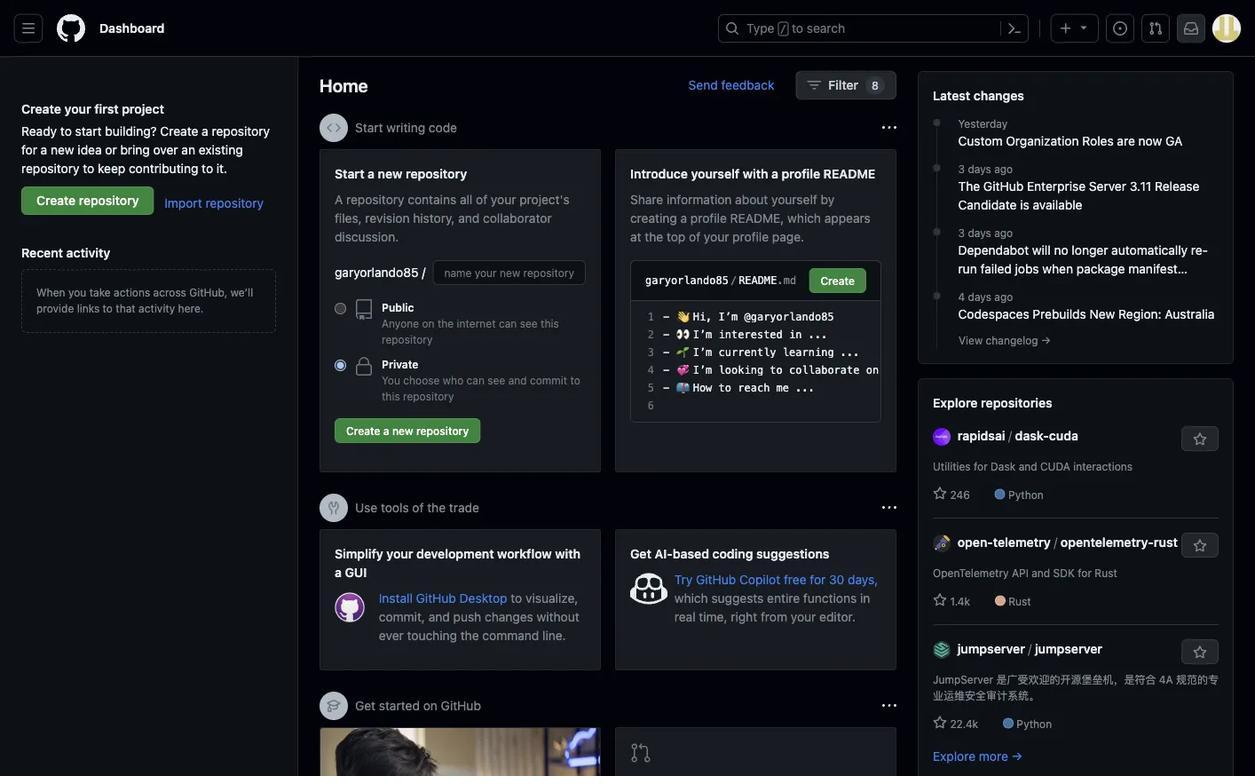 Task type: describe. For each thing, give the bounding box(es) containing it.
→ for explore more →
[[1012, 749, 1023, 763]]

manifest
[[1129, 261, 1178, 276]]

3 star this repository image from the top
[[1194, 646, 1208, 660]]

create a new repository element
[[335, 164, 586, 450]]

dashboard link
[[92, 14, 172, 43]]

0 vertical spatial rust
[[1095, 567, 1118, 579]]

interactions
[[1074, 460, 1133, 473]]

real
[[675, 609, 696, 624]]

... up learning
[[809, 329, 828, 341]]

telemetry
[[994, 535, 1051, 549]]

codespaces prebuilds new region: australia link
[[959, 305, 1219, 323]]

readme,
[[731, 210, 785, 225]]

i'm right hi,
[[719, 311, 738, 323]]

home
[[320, 75, 368, 95]]

project's
[[520, 192, 570, 207]]

4 - from the top
[[663, 364, 670, 377]]

to left start
[[60, 123, 72, 138]]

0 vertical spatial with
[[743, 166, 769, 181]]

repository inside a repository contains all of your project's files, revision history, and collaborator discussion.
[[346, 192, 405, 207]]

0 horizontal spatial of
[[412, 500, 424, 515]]

command
[[483, 628, 539, 643]]

dot fill image for custom organization roles are now ga
[[930, 115, 945, 130]]

a inside create a new repository button
[[384, 425, 390, 437]]

this inside public anyone on the internet can see this repository
[[541, 317, 559, 330]]

custom
[[959, 133, 1003, 148]]

rapidsai
[[958, 428, 1006, 443]]

bring
[[120, 142, 150, 157]]

links
[[77, 302, 100, 314]]

create for create your first project ready to start building? create a repository for a new idea or bring over an existing repository to keep contributing to it.
[[21, 101, 61, 116]]

repository down the keep
[[79, 193, 139, 208]]

revision
[[365, 210, 410, 225]]

star this repository image for opentelemetry-
[[1194, 539, 1208, 553]]

repository up contains
[[406, 166, 467, 181]]

repo image
[[353, 299, 375, 321]]

it.
[[217, 161, 227, 175]]

new for start
[[378, 166, 403, 181]]

visualize,
[[526, 591, 578, 605]]

4 inside 4 days ago codespaces prebuilds new region: australia
[[959, 290, 966, 303]]

building?
[[105, 123, 157, 138]]

create for create repository
[[36, 193, 76, 208]]

which inside try github copilot free for 30 days, which suggests entire functions in real time, right from your editor.
[[675, 591, 708, 605]]

star image
[[933, 716, 948, 730]]

3 - from the top
[[663, 346, 670, 359]]

what is github? element
[[320, 727, 623, 776]]

new
[[1090, 306, 1116, 321]]

days for codespaces
[[969, 290, 992, 303]]

github,
[[189, 286, 228, 298]]

3.11
[[1130, 179, 1152, 193]]

private you choose who can see and commit to this repository
[[382, 358, 581, 402]]

→ for view changelog →
[[1042, 334, 1051, 346]]

to up me
[[770, 364, 783, 377]]

246
[[948, 488, 971, 501]]

run
[[959, 261, 978, 276]]

organization
[[1007, 133, 1080, 148]]

3 inside 1 - 👋 hi, i'm @garyorlando85 2 - 👀 i'm interested in ... 3 - 🌱 i'm currently learning ... 4 - 💞️ i'm looking to collaborate on ... 5 - 📫 how to reach me ... 6
[[648, 346, 655, 359]]

4 inside 1 - 👋 hi, i'm @garyorlando85 2 - 👀 i'm interested in ... 3 - 🌱 i'm currently learning ... 4 - 💞️ i'm looking to collaborate on ... 5 - 📫 how to reach me ... 6
[[648, 364, 655, 377]]

public
[[382, 301, 414, 314]]

1.4k
[[948, 595, 971, 608]]

public anyone on the internet can see this repository
[[382, 301, 559, 345]]

cuda
[[1050, 428, 1079, 443]]

start for start a new repository
[[335, 166, 365, 181]]

1 jumpserver from the left
[[958, 641, 1026, 656]]

create repository link
[[21, 187, 154, 215]]

for left dask
[[974, 460, 988, 473]]

to inside when you take actions across github, we'll provide links to that activity here.
[[103, 302, 113, 314]]

recent
[[21, 245, 63, 260]]

new for create
[[393, 425, 414, 437]]

the
[[959, 179, 981, 193]]

get ai-based coding suggestions
[[631, 546, 830, 561]]

can inside the private you choose who can see and commit to this repository
[[467, 374, 485, 386]]

1 horizontal spatial profile
[[733, 229, 769, 244]]

1 vertical spatial readme
[[739, 274, 778, 287]]

2 - from the top
[[663, 329, 670, 341]]

是广受欢迎的开源堡垒机，是符合
[[997, 673, 1157, 686]]

no
[[1055, 242, 1069, 257]]

idea
[[78, 142, 102, 157]]

explore repositories
[[933, 395, 1053, 410]]

3 for the github enterprise server 3.11 release candidate is available
[[959, 163, 965, 175]]

for inside the create your first project ready to start building? create a repository for a new idea or bring over an existing repository to keep contributing to it.
[[21, 142, 37, 157]]

/ for garyorlando85 / readme .md
[[731, 274, 737, 287]]

a inside simplify your development workflow with a gui
[[335, 565, 342, 580]]

create a new repository
[[346, 425, 469, 437]]

repository inside public anyone on the internet can see this repository
[[382, 333, 433, 345]]

failed
[[981, 261, 1012, 276]]

looking
[[719, 364, 764, 377]]

create up an
[[160, 123, 198, 138]]

collaborate
[[790, 364, 860, 377]]

candidate
[[959, 197, 1017, 212]]

@garyorlando85
[[745, 311, 835, 323]]

suggestions
[[757, 546, 830, 561]]

project
[[122, 101, 164, 116]]

to right the "how"
[[719, 382, 732, 394]]

get for get ai-based coding suggestions
[[631, 546, 652, 561]]

0 vertical spatial changes
[[974, 88, 1025, 103]]

coding
[[713, 546, 754, 561]]

dependabot
[[959, 242, 1030, 257]]

dashboard
[[99, 21, 165, 36]]

here.
[[178, 302, 204, 314]]

2 jumpserver from the left
[[1036, 641, 1103, 656]]

of inside share information about yourself by creating a profile readme, which appears at the top of your profile page.
[[689, 229, 701, 244]]

5 - from the top
[[663, 382, 670, 394]]

i'm right 🌱
[[693, 346, 713, 359]]

import repository
[[165, 196, 264, 210]]

longer
[[1072, 242, 1109, 257]]

opentelemetry
[[933, 567, 1009, 579]]

introduce yourself with a profile readme element
[[616, 149, 905, 473]]

choose
[[404, 374, 440, 386]]

or
[[105, 142, 117, 157]]

new inside the create your first project ready to start building? create a repository for a new idea or bring over an existing repository to keep contributing to it.
[[51, 142, 74, 157]]

days,
[[848, 572, 879, 587]]

none radio inside create a new repository element
[[335, 303, 346, 314]]

changes inside 3 days ago dependabot will no longer automatically re- run failed jobs when package manifest changes
[[959, 280, 1007, 294]]

for inside try github copilot free for 30 days, which suggests entire functions in real time, right from your editor.
[[810, 572, 826, 587]]

notifications image
[[1185, 21, 1199, 36]]

by
[[821, 192, 835, 207]]

repository down it.
[[206, 196, 264, 210]]

a
[[335, 192, 343, 207]]

try github copilot free for 30 days, link
[[675, 572, 879, 587]]

sdk
[[1054, 567, 1075, 579]]

1 - from the top
[[663, 311, 670, 323]]

send feedback link
[[689, 76, 775, 95]]

on for the
[[422, 317, 435, 330]]

utilities for dask and cuda interactions
[[933, 460, 1133, 473]]

... up collaborate
[[841, 346, 860, 359]]

entire
[[768, 591, 800, 605]]

creating
[[631, 210, 677, 225]]

tools
[[381, 500, 409, 515]]

Repository name text field
[[433, 260, 586, 285]]

star this repository image for cuda
[[1194, 433, 1208, 447]]

that
[[116, 302, 136, 314]]

changes inside to visualize, commit, and push changes without ever touching the command line.
[[485, 609, 534, 624]]

explore for explore more →
[[933, 749, 976, 763]]

explore repositories navigation
[[918, 378, 1235, 776]]

in for functions
[[861, 591, 871, 605]]

currently
[[719, 346, 777, 359]]

explore element
[[918, 71, 1235, 776]]

introduce
[[631, 166, 688, 181]]

to inside to visualize, commit, and push changes without ever touching the command line.
[[511, 591, 522, 605]]

reach
[[738, 382, 770, 394]]

with inside simplify your development workflow with a gui
[[555, 546, 581, 561]]

a up readme,
[[772, 166, 779, 181]]

a up existing
[[202, 123, 209, 138]]

code image
[[327, 121, 341, 135]]

repository down ready at top left
[[21, 161, 79, 175]]

right
[[731, 609, 758, 624]]

send
[[689, 78, 718, 92]]

in for interested
[[790, 329, 802, 341]]

ago for is
[[995, 163, 1014, 175]]

0 vertical spatial yourself
[[691, 166, 740, 181]]

to inside the private you choose who can see and commit to this repository
[[571, 374, 581, 386]]

yourself inside share information about yourself by creating a profile readme, which appears at the top of your profile page.
[[772, 192, 818, 207]]

now
[[1139, 133, 1163, 148]]

utilities
[[933, 460, 971, 473]]

days for dependabot
[[968, 226, 992, 239]]

explore more → link
[[933, 749, 1023, 763]]

3 why am i seeing this? image from the top
[[883, 699, 897, 713]]

ago inside 4 days ago codespaces prebuilds new region: australia
[[995, 290, 1014, 303]]

a inside share information about yourself by creating a profile readme, which appears at the top of your profile page.
[[681, 210, 688, 225]]

plus image
[[1060, 21, 1074, 36]]

internet
[[457, 317, 496, 330]]

... right me
[[796, 382, 815, 394]]

see inside the private you choose who can see and commit to this repository
[[488, 374, 506, 386]]

suggests
[[712, 591, 764, 605]]

view changelog →
[[959, 334, 1051, 346]]

will
[[1033, 242, 1051, 257]]

open-telemetry / opentelemetry-rust
[[958, 535, 1179, 549]]

open-
[[958, 535, 994, 549]]

cuda
[[1041, 460, 1071, 473]]

filter
[[829, 78, 859, 92]]



Task type: locate. For each thing, give the bounding box(es) containing it.
keep
[[98, 161, 125, 175]]

simplify your development workflow with a gui element
[[320, 529, 601, 671]]

create inside button
[[346, 425, 381, 437]]

jumpserver / jumpserver
[[958, 641, 1103, 656]]

2 ago from the top
[[995, 226, 1014, 239]]

ago inside 3 days ago the github enterprise server 3.11 release candidate is available
[[995, 163, 1014, 175]]

and down install github desktop
[[429, 609, 450, 624]]

- left 💞️
[[663, 364, 670, 377]]

the left internet
[[438, 317, 454, 330]]

3 up run
[[959, 226, 965, 239]]

repository up revision
[[346, 192, 405, 207]]

None radio
[[335, 303, 346, 314]]

@rapidsai profile image
[[933, 428, 951, 446]]

existing
[[199, 142, 243, 157]]

and inside a repository contains all of your project's files, revision history, and collaborator discussion.
[[458, 210, 480, 225]]

a up revision
[[368, 166, 375, 181]]

1 star this repository image from the top
[[1194, 433, 1208, 447]]

get for get started on github
[[355, 699, 376, 713]]

recent activity
[[21, 245, 110, 260]]

1 horizontal spatial activity
[[139, 302, 175, 314]]

/
[[780, 23, 787, 36], [422, 265, 426, 280], [731, 274, 737, 287], [1009, 428, 1013, 443], [1055, 535, 1058, 549], [1029, 641, 1032, 656]]

new left idea
[[51, 142, 74, 157]]

0 vertical spatial 4
[[959, 290, 966, 303]]

3 inside 3 days ago the github enterprise server 3.11 release candidate is available
[[959, 163, 965, 175]]

github up the suggests at the bottom right
[[696, 572, 737, 587]]

on for github
[[423, 699, 438, 713]]

the left the trade
[[427, 500, 446, 515]]

repository down choose
[[403, 390, 454, 402]]

anyone
[[382, 317, 419, 330]]

in down @garyorlando85
[[790, 329, 802, 341]]

triangle down image
[[1077, 20, 1092, 34]]

5
[[648, 382, 655, 394]]

activity
[[66, 245, 110, 260], [139, 302, 175, 314]]

1 vertical spatial on
[[867, 364, 879, 377]]

💞️
[[676, 364, 687, 377]]

about
[[736, 192, 769, 207]]

1 vertical spatial with
[[555, 546, 581, 561]]

1 vertical spatial changes
[[959, 280, 1007, 294]]

explore up @rapidsai profile image
[[933, 395, 978, 410]]

take
[[89, 286, 111, 298]]

1 vertical spatial 3
[[959, 226, 965, 239]]

1 vertical spatial rust
[[1009, 595, 1032, 608]]

1 vertical spatial star this repository image
[[1194, 539, 1208, 553]]

search
[[807, 21, 846, 36]]

github up "what is github?" element
[[441, 699, 481, 713]]

can
[[499, 317, 517, 330], [467, 374, 485, 386]]

get
[[631, 546, 652, 561], [355, 699, 376, 713]]

1 dot fill image from the top
[[930, 115, 945, 130]]

tools image
[[327, 501, 341, 515]]

use tools of the trade
[[355, 500, 480, 515]]

create your first project ready to start building? create a repository for a new idea or bring over an existing repository to keep contributing to it.
[[21, 101, 270, 175]]

/ up "sdk"
[[1055, 535, 1058, 549]]

0 vertical spatial 3
[[959, 163, 965, 175]]

yourself
[[691, 166, 740, 181], [772, 192, 818, 207]]

start right code "image"
[[355, 120, 383, 135]]

/ left dask-
[[1009, 428, 1013, 443]]

to down idea
[[83, 161, 94, 175]]

garyorlando85
[[335, 265, 419, 280], [646, 274, 729, 287]]

copilot
[[740, 572, 781, 587]]

1 vertical spatial yourself
[[772, 192, 818, 207]]

contains
[[408, 192, 457, 207]]

1 vertical spatial star image
[[933, 593, 948, 608]]

which inside share information about yourself by creating a profile readme, which appears at the top of your profile page.
[[788, 210, 822, 225]]

/ for rapidsai / dask-cuda
[[1009, 428, 1013, 443]]

1 horizontal spatial with
[[743, 166, 769, 181]]

0 vertical spatial profile
[[782, 166, 821, 181]]

0 horizontal spatial with
[[555, 546, 581, 561]]

top
[[667, 229, 686, 244]]

/ inside create a new repository element
[[422, 265, 426, 280]]

functions
[[804, 591, 857, 605]]

0 vertical spatial see
[[520, 317, 538, 330]]

your inside the create your first project ready to start building? create a repository for a new idea or bring over an existing repository to keep contributing to it.
[[64, 101, 91, 116]]

1 horizontal spatial this
[[541, 317, 559, 330]]

4 up 5
[[648, 364, 655, 377]]

can right internet
[[499, 317, 517, 330]]

/ for jumpserver / jumpserver
[[1029, 641, 1032, 656]]

homepage image
[[57, 14, 85, 43]]

garyorlando85 inside introduce yourself with a profile readme element
[[646, 274, 729, 287]]

of right all at the left of the page
[[476, 192, 488, 207]]

create up ready at top left
[[21, 101, 61, 116]]

repository up existing
[[212, 123, 270, 138]]

2 star image from the top
[[933, 593, 948, 608]]

📫
[[676, 382, 687, 394]]

ever
[[379, 628, 404, 643]]

1 horizontal spatial →
[[1042, 334, 1051, 346]]

activity up you
[[66, 245, 110, 260]]

for down ready at top left
[[21, 142, 37, 157]]

3 inside 3 days ago dependabot will no longer automatically re- run failed jobs when package manifest changes
[[959, 226, 965, 239]]

/ inside introduce yourself with a profile readme element
[[731, 274, 737, 287]]

activity inside when you take actions across github, we'll provide links to that activity here.
[[139, 302, 175, 314]]

release
[[1155, 179, 1200, 193]]

see inside public anyone on the internet can see this repository
[[520, 317, 538, 330]]

rust down api
[[1009, 595, 1032, 608]]

0 horizontal spatial readme
[[739, 274, 778, 287]]

1 horizontal spatial see
[[520, 317, 538, 330]]

none submit inside introduce yourself with a profile readme element
[[809, 268, 867, 293]]

days up the
[[968, 163, 992, 175]]

of
[[476, 192, 488, 207], [689, 229, 701, 244], [412, 500, 424, 515]]

3 days from the top
[[969, 290, 992, 303]]

your right simplify
[[387, 546, 413, 561]]

i'm down hi,
[[693, 329, 713, 341]]

see right who
[[488, 374, 506, 386]]

why am i seeing this? image for get ai-based coding suggestions
[[883, 501, 897, 515]]

git pull request image
[[631, 743, 652, 764]]

you
[[68, 286, 86, 298]]

2 dot fill image from the top
[[930, 161, 945, 175]]

0 vertical spatial this
[[541, 317, 559, 330]]

days inside 3 days ago dependabot will no longer automatically re- run failed jobs when package manifest changes
[[968, 226, 992, 239]]

2 why am i seeing this? image from the top
[[883, 501, 897, 515]]

/ down history,
[[422, 265, 426, 280]]

create for create a new repository
[[346, 425, 381, 437]]

0 vertical spatial of
[[476, 192, 488, 207]]

ago up codespaces on the right top of the page
[[995, 290, 1014, 303]]

3 for dependabot will no longer automatically re- run failed jobs when package manifest changes
[[959, 226, 965, 239]]

1 horizontal spatial can
[[499, 317, 517, 330]]

i'm
[[719, 311, 738, 323], [693, 329, 713, 341], [693, 346, 713, 359], [693, 364, 713, 377]]

0 vertical spatial star this repository image
[[1194, 433, 1208, 447]]

create repository
[[36, 193, 139, 208]]

3 ago from the top
[[995, 290, 1014, 303]]

yourself up information
[[691, 166, 740, 181]]

star image for rapidsai
[[933, 487, 948, 501]]

- left 👋
[[663, 311, 670, 323]]

/ right type
[[780, 23, 787, 36]]

garyorlando85 down discussion.
[[335, 265, 419, 280]]

0 vertical spatial explore
[[933, 395, 978, 410]]

your inside simplify your development workflow with a gui
[[387, 546, 413, 561]]

on inside 1 - 👋 hi, i'm @garyorlando85 2 - 👀 i'm interested in ... 3 - 🌱 i'm currently learning ... 4 - 💞️ i'm looking to collaborate on ... 5 - 📫 how to reach me ... 6
[[867, 364, 879, 377]]

3
[[959, 163, 965, 175], [959, 226, 965, 239], [648, 346, 655, 359]]

simplify your development workflow with a gui
[[335, 546, 581, 580]]

to
[[792, 21, 804, 36], [60, 123, 72, 138], [83, 161, 94, 175], [202, 161, 213, 175], [103, 302, 113, 314], [770, 364, 783, 377], [571, 374, 581, 386], [719, 382, 732, 394], [511, 591, 522, 605]]

get ai-based coding suggestions element
[[616, 529, 897, 671]]

readme up @garyorlando85
[[739, 274, 778, 287]]

python for jumpserver
[[1017, 718, 1053, 730]]

1 horizontal spatial in
[[861, 591, 871, 605]]

2 vertical spatial why am i seeing this? image
[[883, 699, 897, 713]]

a left 'gui' at the left
[[335, 565, 342, 580]]

1 vertical spatial of
[[689, 229, 701, 244]]

to left search
[[792, 21, 804, 36]]

in inside 1 - 👋 hi, i'm @garyorlando85 2 - 👀 i'm interested in ... 3 - 🌱 i'm currently learning ... 4 - 💞️ i'm looking to collaborate on ... 5 - 📫 how to reach me ... 6
[[790, 329, 802, 341]]

days inside 3 days ago the github enterprise server 3.11 release candidate is available
[[968, 163, 992, 175]]

0 vertical spatial start
[[355, 120, 383, 135]]

.md
[[778, 274, 797, 287]]

a repository contains all of your project's files, revision history, and collaborator discussion.
[[335, 192, 570, 244]]

when you take actions across github, we'll provide links to that activity here.
[[36, 286, 253, 314]]

contributing
[[129, 161, 198, 175]]

get right the mortar board image
[[355, 699, 376, 713]]

and right dask
[[1019, 460, 1038, 473]]

your inside try github copilot free for 30 days, which suggests entire functions in real time, right from your editor.
[[791, 609, 817, 624]]

jumpserver up jumpserver
[[958, 641, 1026, 656]]

1 vertical spatial 4
[[648, 364, 655, 377]]

0 vertical spatial on
[[422, 317, 435, 330]]

0 vertical spatial which
[[788, 210, 822, 225]]

0 horizontal spatial garyorlando85
[[335, 265, 419, 280]]

the right at
[[645, 229, 664, 244]]

simplify
[[335, 546, 383, 561]]

1 vertical spatial explore
[[933, 749, 976, 763]]

1 vertical spatial why am i seeing this? image
[[883, 501, 897, 515]]

start for start writing code
[[355, 120, 383, 135]]

2 vertical spatial changes
[[485, 609, 534, 624]]

with right 'workflow'
[[555, 546, 581, 561]]

on inside public anyone on the internet can see this repository
[[422, 317, 435, 330]]

dot fill image for dependabot will no longer automatically re- run failed jobs when package manifest changes
[[930, 225, 945, 239]]

on right anyone
[[422, 317, 435, 330]]

0 horizontal spatial 4
[[648, 364, 655, 377]]

in inside try github copilot free for 30 days, which suggests entire functions in real time, right from your editor.
[[861, 591, 871, 605]]

/ for type / to search
[[780, 23, 787, 36]]

2 vertical spatial on
[[423, 699, 438, 713]]

introduce yourself with a profile readme
[[631, 166, 876, 181]]

1 vertical spatial ago
[[995, 226, 1014, 239]]

changes up yesterday
[[974, 88, 1025, 103]]

github inside try github copilot free for 30 days, which suggests entire functions in real time, right from your editor.
[[696, 572, 737, 587]]

... right collaborate
[[886, 364, 905, 377]]

why am i seeing this? image for introduce yourself with a profile readme
[[883, 121, 897, 135]]

new inside button
[[393, 425, 414, 437]]

1 horizontal spatial which
[[788, 210, 822, 225]]

0 horizontal spatial →
[[1012, 749, 1023, 763]]

0 vertical spatial star image
[[933, 487, 948, 501]]

- left '👀'
[[663, 329, 670, 341]]

push
[[453, 609, 482, 624]]

explore for explore repositories
[[933, 395, 978, 410]]

git pull request image
[[1149, 21, 1164, 36]]

changes up command
[[485, 609, 534, 624]]

1 star image from the top
[[933, 487, 948, 501]]

region:
[[1119, 306, 1162, 321]]

ago for failed
[[995, 226, 1014, 239]]

your up collaborator
[[491, 192, 516, 207]]

based
[[673, 546, 710, 561]]

type
[[747, 21, 775, 36]]

create
[[21, 101, 61, 116], [160, 123, 198, 138], [36, 193, 76, 208], [346, 425, 381, 437]]

1 vertical spatial →
[[1012, 749, 1023, 763]]

0 vertical spatial can
[[499, 317, 517, 330]]

python for dask-
[[1009, 488, 1044, 501]]

0 horizontal spatial activity
[[66, 245, 110, 260]]

to left it.
[[202, 161, 213, 175]]

and inside the private you choose who can see and commit to this repository
[[509, 374, 527, 386]]

at
[[631, 229, 642, 244]]

development
[[417, 546, 494, 561]]

from
[[761, 609, 788, 624]]

python down utilities for dask and cuda interactions
[[1009, 488, 1044, 501]]

the down push
[[461, 628, 479, 643]]

your down entire
[[791, 609, 817, 624]]

1 horizontal spatial 4
[[959, 290, 966, 303]]

days for the
[[968, 163, 992, 175]]

👋
[[676, 311, 687, 323]]

None submit
[[809, 268, 867, 293]]

1 vertical spatial days
[[968, 226, 992, 239]]

a up top
[[681, 210, 688, 225]]

github desktop image
[[335, 592, 365, 622]]

new up revision
[[378, 166, 403, 181]]

and right api
[[1032, 567, 1051, 579]]

1 explore from the top
[[933, 395, 978, 410]]

0 horizontal spatial get
[[355, 699, 376, 713]]

lock image
[[353, 356, 375, 377]]

@open-telemetry profile image
[[933, 535, 951, 552]]

👀
[[676, 329, 687, 341]]

your inside a repository contains all of your project's files, revision history, and collaborator discussion.
[[491, 192, 516, 207]]

rust down opentelemetry-
[[1095, 567, 1118, 579]]

use
[[355, 500, 378, 515]]

star image
[[933, 487, 948, 501], [933, 593, 948, 608]]

dot fill image for the github enterprise server 3.11 release candidate is available
[[930, 161, 945, 175]]

github inside simplify your development workflow with a gui element
[[416, 591, 456, 605]]

0 horizontal spatial can
[[467, 374, 485, 386]]

2 vertical spatial ago
[[995, 290, 1014, 303]]

/ inside type / to search
[[780, 23, 787, 36]]

None radio
[[335, 360, 346, 371]]

repository down anyone
[[382, 333, 433, 345]]

0 horizontal spatial jumpserver
[[958, 641, 1026, 656]]

1 why am i seeing this? image from the top
[[883, 121, 897, 135]]

0 vertical spatial readme
[[824, 166, 876, 181]]

command palette image
[[1008, 21, 1022, 36]]

create down lock icon
[[346, 425, 381, 437]]

0 vertical spatial →
[[1042, 334, 1051, 346]]

which up the page. on the top of page
[[788, 210, 822, 225]]

python down jumpserver 是广受欢迎的开源堡垒机，是符合 4a 规范的专 业运维安全审计系统。
[[1017, 718, 1053, 730]]

ago inside 3 days ago dependabot will no longer automatically re- run failed jobs when package manifest changes
[[995, 226, 1014, 239]]

create a new repository button
[[335, 418, 481, 443]]

try
[[675, 572, 693, 587]]

github up candidate
[[984, 179, 1024, 193]]

see
[[520, 317, 538, 330], [488, 374, 506, 386]]

the inside public anyone on the internet can see this repository
[[438, 317, 454, 330]]

3 down '2'
[[648, 346, 655, 359]]

me
[[777, 382, 790, 394]]

repository down who
[[417, 425, 469, 437]]

garyorlando85 inside create a new repository element
[[335, 265, 419, 280]]

star image for open-
[[933, 593, 948, 608]]

jobs
[[1016, 261, 1040, 276]]

2 vertical spatial profile
[[733, 229, 769, 244]]

0 vertical spatial get
[[631, 546, 652, 561]]

🌱
[[676, 346, 687, 359]]

1 vertical spatial activity
[[139, 302, 175, 314]]

none radio inside create a new repository element
[[335, 360, 346, 371]]

1 vertical spatial can
[[467, 374, 485, 386]]

0 horizontal spatial profile
[[691, 210, 727, 225]]

1 vertical spatial which
[[675, 591, 708, 605]]

for right "sdk"
[[1078, 567, 1092, 579]]

start a new repository
[[335, 166, 467, 181]]

and left commit
[[509, 374, 527, 386]]

→ down the prebuilds
[[1042, 334, 1051, 346]]

star image down the opentelemetry
[[933, 593, 948, 608]]

and down all at the left of the page
[[458, 210, 480, 225]]

activity down across
[[139, 302, 175, 314]]

ago up the dependabot
[[995, 226, 1014, 239]]

provide
[[36, 302, 74, 314]]

0 horizontal spatial which
[[675, 591, 708, 605]]

2 vertical spatial new
[[393, 425, 414, 437]]

1 vertical spatial see
[[488, 374, 506, 386]]

→ inside 'explore repositories' navigation
[[1012, 749, 1023, 763]]

and inside to visualize, commit, and push changes without ever touching the command line.
[[429, 609, 450, 624]]

mortar board image
[[327, 699, 341, 713]]

this inside the private you choose who can see and commit to this repository
[[382, 390, 400, 402]]

6
[[648, 400, 655, 412]]

dask
[[991, 460, 1016, 473]]

automatically
[[1112, 242, 1188, 257]]

days
[[968, 163, 992, 175], [968, 226, 992, 239], [969, 290, 992, 303]]

why am i seeing this? image
[[883, 121, 897, 135], [883, 501, 897, 515], [883, 699, 897, 713]]

3 up the
[[959, 163, 965, 175]]

dot fill image for codespaces prebuilds new region: australia
[[930, 289, 945, 303]]

2 days from the top
[[968, 226, 992, 239]]

who
[[443, 374, 464, 386]]

yesterday
[[959, 117, 1008, 130]]

github inside 3 days ago the github enterprise server 3.11 release candidate is available
[[984, 179, 1024, 193]]

across
[[153, 286, 186, 298]]

1 - 👋 hi, i'm @garyorlando85 2 - 👀 i'm interested in ... 3 - 🌱 i'm currently learning ... 4 - 💞️ i'm looking to collaborate on ... 5 - 📫 how to reach me ... 6
[[648, 311, 905, 412]]

start
[[355, 120, 383, 135], [335, 166, 365, 181]]

2 star this repository image from the top
[[1194, 539, 1208, 553]]

2 horizontal spatial of
[[689, 229, 701, 244]]

your up start
[[64, 101, 91, 116]]

a down ready at top left
[[41, 142, 47, 157]]

api
[[1012, 567, 1029, 579]]

- left 🌱
[[663, 346, 670, 359]]

explore down 22.4k
[[933, 749, 976, 763]]

4
[[959, 290, 966, 303], [648, 364, 655, 377]]

0 horizontal spatial this
[[382, 390, 400, 402]]

3 dot fill image from the top
[[930, 225, 945, 239]]

0 vertical spatial why am i seeing this? image
[[883, 121, 897, 135]]

new
[[51, 142, 74, 157], [378, 166, 403, 181], [393, 425, 414, 437]]

enterprise
[[1028, 179, 1086, 193]]

jumpserver
[[933, 673, 994, 686]]

days inside 4 days ago codespaces prebuilds new region: australia
[[969, 290, 992, 303]]

2 vertical spatial star this repository image
[[1194, 646, 1208, 660]]

0 horizontal spatial rust
[[1009, 595, 1032, 608]]

a down the you
[[384, 425, 390, 437]]

1 vertical spatial get
[[355, 699, 376, 713]]

2 vertical spatial of
[[412, 500, 424, 515]]

the inside to visualize, commit, and push changes without ever touching the command line.
[[461, 628, 479, 643]]

/ for garyorlando85 /
[[422, 265, 426, 280]]

0 vertical spatial days
[[968, 163, 992, 175]]

garyorlando85 for garyorlando85 / readme .md
[[646, 274, 729, 287]]

repository inside the private you choose who can see and commit to this repository
[[403, 390, 454, 402]]

1 vertical spatial profile
[[691, 210, 727, 225]]

profile down readme,
[[733, 229, 769, 244]]

→ right more
[[1012, 749, 1023, 763]]

garyorlando85 /
[[335, 265, 426, 280]]

0 vertical spatial ago
[[995, 163, 1014, 175]]

4 dot fill image from the top
[[930, 289, 945, 303]]

are
[[1118, 133, 1136, 148]]

1 vertical spatial start
[[335, 166, 365, 181]]

profile up readme,
[[782, 166, 821, 181]]

yourself left by
[[772, 192, 818, 207]]

readme
[[824, 166, 876, 181], [739, 274, 778, 287]]

repository inside button
[[417, 425, 469, 437]]

of inside a repository contains all of your project's files, revision history, and collaborator discussion.
[[476, 192, 488, 207]]

in
[[790, 329, 802, 341], [861, 591, 871, 605]]

1 horizontal spatial yourself
[[772, 192, 818, 207]]

garyorlando85 for garyorlando85 /
[[335, 265, 419, 280]]

can right who
[[467, 374, 485, 386]]

your inside share information about yourself by creating a profile readme, which appears at the top of your profile page.
[[704, 229, 730, 244]]

new down the you
[[393, 425, 414, 437]]

changes down 'failed'
[[959, 280, 1007, 294]]

issue opened image
[[1114, 21, 1128, 36]]

0 horizontal spatial in
[[790, 329, 802, 341]]

garyorlando85 up 👋
[[646, 274, 729, 287]]

star image down utilities
[[933, 487, 948, 501]]

star this repository image
[[1194, 433, 1208, 447], [1194, 539, 1208, 553], [1194, 646, 1208, 660]]

days up codespaces on the right top of the page
[[969, 290, 992, 303]]

1 horizontal spatial jumpserver
[[1036, 641, 1103, 656]]

@jumpserver profile image
[[933, 641, 951, 659]]

create up recent activity
[[36, 193, 76, 208]]

for left 30
[[810, 572, 826, 587]]

2 horizontal spatial profile
[[782, 166, 821, 181]]

the inside share information about yourself by creating a profile readme, which appears at the top of your profile page.
[[645, 229, 664, 244]]

the
[[645, 229, 664, 244], [438, 317, 454, 330], [427, 500, 446, 515], [461, 628, 479, 643]]

0 vertical spatial activity
[[66, 245, 110, 260]]

0 vertical spatial new
[[51, 142, 74, 157]]

1 days from the top
[[968, 163, 992, 175]]

start inside create a new repository element
[[335, 166, 365, 181]]

2 vertical spatial 3
[[648, 346, 655, 359]]

filter image
[[808, 78, 822, 92]]

dot fill image
[[930, 115, 945, 130], [930, 161, 945, 175], [930, 225, 945, 239], [930, 289, 945, 303]]

share information about yourself by creating a profile readme, which appears at the top of your profile page.
[[631, 192, 871, 244]]

1 vertical spatial python
[[1017, 718, 1053, 730]]

in down days,
[[861, 591, 871, 605]]

0 vertical spatial in
[[790, 329, 802, 341]]

to down take
[[103, 302, 113, 314]]

what is github? image
[[321, 728, 623, 776]]

of right top
[[689, 229, 701, 244]]

can inside public anyone on the internet can see this repository
[[499, 317, 517, 330]]

1 vertical spatial in
[[861, 591, 871, 605]]

all
[[460, 192, 473, 207]]

0 horizontal spatial see
[[488, 374, 506, 386]]

with up the about
[[743, 166, 769, 181]]

1 vertical spatial this
[[382, 390, 400, 402]]

rapidsai / dask-cuda
[[958, 428, 1079, 443]]

1 horizontal spatial rust
[[1095, 567, 1118, 579]]

1 vertical spatial new
[[378, 166, 403, 181]]

2 explore from the top
[[933, 749, 976, 763]]

readme up by
[[824, 166, 876, 181]]

import
[[165, 196, 202, 210]]

start
[[75, 123, 102, 138]]

1 ago from the top
[[995, 163, 1014, 175]]

i'm up the "how"
[[693, 364, 713, 377]]

1 horizontal spatial of
[[476, 192, 488, 207]]

1 horizontal spatial garyorlando85
[[646, 274, 729, 287]]

1 horizontal spatial get
[[631, 546, 652, 561]]

when
[[36, 286, 65, 298]]

changes
[[974, 88, 1025, 103], [959, 280, 1007, 294], [485, 609, 534, 624]]

2
[[648, 329, 655, 341]]

0 horizontal spatial yourself
[[691, 166, 740, 181]]

0 vertical spatial python
[[1009, 488, 1044, 501]]

1 horizontal spatial readme
[[824, 166, 876, 181]]

profile down information
[[691, 210, 727, 225]]

2 vertical spatial days
[[969, 290, 992, 303]]



Task type: vqa. For each thing, say whether or not it's contained in the screenshot.
@FUELLABS PROFILE icon
no



